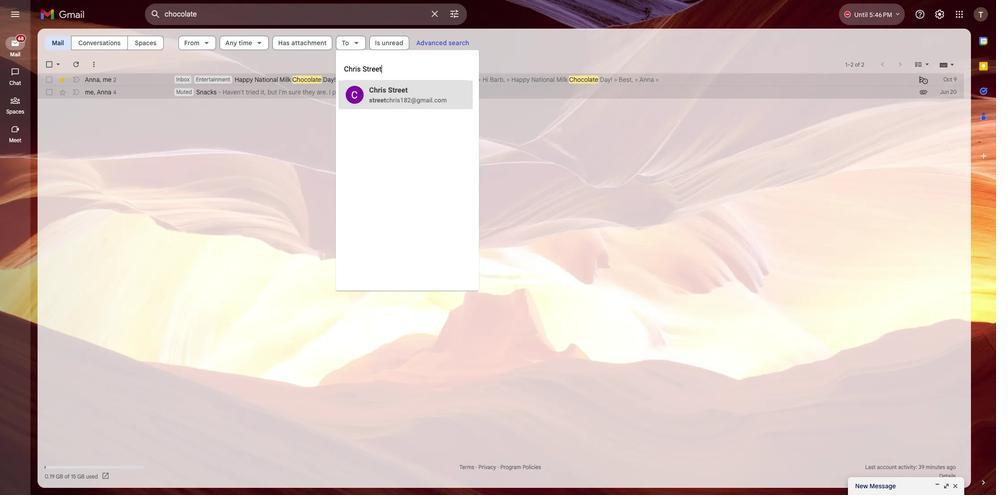 Task type: describe. For each thing, give the bounding box(es) containing it.
footer inside main content
[[38, 463, 965, 481]]

2 happy from the left
[[512, 76, 530, 84]]

main menu image
[[10, 9, 21, 20]]

street
[[369, 97, 386, 104]]

advanced
[[417, 39, 447, 47]]

prefer
[[333, 88, 350, 96]]

2 national from the left
[[532, 76, 555, 84]]

any time
[[226, 39, 252, 47]]

advanced search button
[[413, 35, 473, 51]]

any
[[226, 39, 237, 47]]

happy national milk chocolate day! - fri, jul 28, 2023 at 4:09 pm anna medina wrote: > hi barb, > happy national  milk chocolate day! > best, > anna >
[[235, 76, 659, 84]]

1 horizontal spatial 2
[[851, 61, 854, 68]]

settings image
[[935, 9, 946, 20]]

1 – 2 of 2
[[846, 61, 865, 68]]

is unread
[[375, 39, 404, 47]]

spaces button
[[128, 35, 164, 51]]

account
[[878, 464, 897, 471]]

gmail image
[[40, 5, 89, 23]]

privacy
[[479, 464, 497, 471]]

1 > from the left
[[478, 76, 481, 84]]

has attachment image
[[920, 88, 929, 97]]

Search in mail text field
[[165, 10, 424, 19]]

chris
[[369, 86, 387, 94]]

has attachment
[[278, 39, 327, 47]]

toggle split pane mode image
[[914, 60, 923, 69]]

68
[[18, 35, 24, 42]]

1 day! from the left
[[323, 76, 336, 84]]

1 chocolate from the left
[[293, 76, 322, 84]]

terms link
[[460, 464, 475, 471]]

pop out image
[[944, 483, 951, 490]]

2 milk from the left
[[557, 76, 568, 84]]

0 vertical spatial of
[[855, 61, 861, 68]]

used
[[86, 473, 98, 480]]

from button
[[179, 36, 216, 50]]

show the input tools menu image
[[950, 61, 956, 68]]

–
[[848, 61, 851, 68]]

has scheduled message image
[[920, 75, 929, 84]]

it,
[[261, 88, 266, 96]]

time
[[239, 39, 252, 47]]

unread
[[382, 39, 404, 47]]

is unread button
[[369, 36, 409, 50]]

last
[[866, 464, 876, 471]]

activity:
[[899, 464, 918, 471]]

2 > from the left
[[507, 76, 510, 84]]

2023
[[372, 76, 386, 84]]

conversations button
[[71, 35, 128, 51]]

1
[[846, 61, 848, 68]]

chris street street chris182@gmail.com
[[369, 86, 447, 104]]

oct
[[944, 76, 953, 83]]

2 chocolate from the left
[[570, 76, 599, 84]]

they
[[303, 88, 315, 96]]

4
[[113, 89, 116, 96]]

1 horizontal spatial me
[[103, 75, 112, 83]]

meet heading
[[0, 137, 30, 144]]

of inside footer
[[65, 473, 70, 480]]

street
[[388, 86, 408, 94]]

1 milk from the left
[[280, 76, 291, 84]]

2 · from the left
[[498, 464, 499, 471]]

inbox
[[176, 76, 190, 83]]

minutes
[[927, 464, 946, 471]]

mail button
[[45, 35, 71, 51]]

anna right pm
[[420, 76, 435, 84]]

jun 20
[[941, 89, 957, 95]]

details link
[[940, 473, 956, 480]]

search
[[449, 39, 470, 47]]

to
[[342, 39, 349, 47]]

, for anna
[[100, 75, 101, 83]]

chris182@gmail.com
[[386, 97, 447, 104]]

tortilla
[[352, 88, 370, 96]]

9
[[954, 76, 957, 83]]

pm
[[409, 76, 419, 84]]

oct 9
[[944, 76, 957, 83]]

i'm
[[279, 88, 287, 96]]

ago
[[947, 464, 956, 471]]

are.
[[317, 88, 328, 96]]

hi
[[483, 76, 489, 84]]

message
[[870, 483, 897, 491]]

is
[[375, 39, 380, 47]]

jun
[[941, 89, 950, 95]]

details
[[940, 473, 956, 480]]

mail inside mail button
[[52, 39, 64, 47]]

1 national from the left
[[255, 76, 278, 84]]

28,
[[362, 76, 370, 84]]

snacks
[[196, 88, 217, 96]]

conversations
[[78, 39, 121, 47]]

, for me
[[94, 88, 95, 96]]

Name or email text field
[[344, 60, 470, 78]]

my
[[430, 88, 438, 96]]

to button
[[336, 36, 366, 50]]

row containing anna
[[38, 73, 965, 86]]

and
[[388, 88, 399, 96]]

muted snacks - haven't tried it, but i'm sure they are. i prefer tortilla chips and guac  with my margaritas!
[[176, 88, 472, 96]]

chips
[[371, 88, 387, 96]]



Task type: locate. For each thing, give the bounding box(es) containing it.
terms · privacy · program policies
[[460, 464, 541, 471]]

68 link
[[5, 34, 26, 50]]

fri,
[[342, 76, 351, 84]]

from
[[184, 39, 200, 47]]

0 horizontal spatial day!
[[323, 76, 336, 84]]

0 horizontal spatial national
[[255, 76, 278, 84]]

with
[[416, 88, 428, 96]]

minimize image
[[935, 483, 942, 490]]

spaces heading
[[0, 108, 30, 115]]

me up me , anna 4
[[103, 75, 112, 83]]

spaces down the search in mail image
[[135, 39, 157, 47]]

chocolate up they
[[293, 76, 322, 84]]

tried
[[246, 88, 259, 96]]

has attachment button
[[273, 36, 333, 50]]

2 up 4
[[113, 76, 116, 83]]

15
[[71, 473, 76, 480]]

tab list
[[972, 29, 997, 463]]

3 > from the left
[[614, 76, 618, 84]]

muted
[[176, 89, 192, 95]]

39
[[919, 464, 925, 471]]

mail inside mail heading
[[10, 51, 20, 58]]

spaces
[[135, 39, 157, 47], [6, 108, 24, 115]]

1 horizontal spatial gb
[[77, 473, 85, 480]]

0 horizontal spatial ,
[[94, 88, 95, 96]]

1 horizontal spatial of
[[855, 61, 861, 68]]

None checkbox
[[45, 75, 54, 84]]

program
[[501, 464, 522, 471]]

of right –
[[855, 61, 861, 68]]

0 horizontal spatial of
[[65, 473, 70, 480]]

5 > from the left
[[656, 76, 659, 84]]

row containing me
[[38, 86, 965, 98]]

Search in mail search field
[[145, 4, 467, 25]]

0 horizontal spatial ·
[[476, 464, 477, 471]]

0 horizontal spatial gb
[[56, 473, 63, 480]]

privacy link
[[479, 464, 497, 471]]

0 horizontal spatial happy
[[235, 76, 253, 84]]

footer containing terms
[[38, 463, 965, 481]]

me , anna 4
[[85, 88, 116, 96]]

0 vertical spatial spaces
[[135, 39, 157, 47]]

footer
[[38, 463, 965, 481]]

0 horizontal spatial mail
[[10, 51, 20, 58]]

of left 15
[[65, 473, 70, 480]]

chat
[[9, 80, 21, 86]]

0 horizontal spatial -
[[218, 88, 221, 96]]

1 horizontal spatial -
[[338, 76, 340, 84]]

1 horizontal spatial happy
[[512, 76, 530, 84]]

happy up tried
[[235, 76, 253, 84]]

chocolate
[[293, 76, 322, 84], [570, 76, 599, 84]]

1 vertical spatial -
[[218, 88, 221, 96]]

search in mail image
[[148, 6, 164, 22]]

0 horizontal spatial me
[[85, 88, 94, 96]]

advanced search
[[417, 39, 470, 47]]

1 happy from the left
[[235, 76, 253, 84]]

- left the fri,
[[338, 76, 340, 84]]

main content containing mail
[[38, 29, 972, 488]]

new
[[856, 483, 869, 491]]

meet
[[9, 137, 21, 144]]

1 · from the left
[[476, 464, 477, 471]]

anna
[[85, 75, 100, 83], [420, 76, 435, 84], [640, 76, 655, 84], [97, 88, 111, 96]]

spaces down chat heading
[[6, 108, 24, 115]]

i
[[329, 88, 331, 96]]

of
[[855, 61, 861, 68], [65, 473, 70, 480]]

anna right 'best,'
[[640, 76, 655, 84]]

2 gb from the left
[[77, 473, 85, 480]]

2 row from the top
[[38, 86, 965, 98]]

barb,
[[490, 76, 505, 84]]

0 horizontal spatial spaces
[[6, 108, 24, 115]]

chocolate left 'best,'
[[570, 76, 599, 84]]

1 vertical spatial mail
[[10, 51, 20, 58]]

2
[[851, 61, 854, 68], [862, 61, 865, 68], [113, 76, 116, 83]]

1 horizontal spatial day!
[[600, 76, 613, 84]]

0 vertical spatial mail
[[52, 39, 64, 47]]

program policies link
[[501, 464, 541, 471]]

day! up 'i'
[[323, 76, 336, 84]]

1 horizontal spatial chocolate
[[570, 76, 599, 84]]

>
[[478, 76, 481, 84], [507, 76, 510, 84], [614, 76, 618, 84], [635, 76, 639, 84], [656, 76, 659, 84]]

None checkbox
[[45, 60, 54, 69], [45, 88, 54, 97], [45, 60, 54, 69], [45, 88, 54, 97]]

1 horizontal spatial ,
[[100, 75, 101, 83]]

jul
[[352, 76, 360, 84]]

but
[[268, 88, 277, 96]]

1 vertical spatial ,
[[94, 88, 95, 96]]

1 horizontal spatial ·
[[498, 464, 499, 471]]

close image
[[952, 483, 960, 490]]

day!
[[323, 76, 336, 84], [600, 76, 613, 84]]

20
[[951, 89, 957, 95]]

2 right 1 at the right top
[[851, 61, 854, 68]]

0 vertical spatial me
[[103, 75, 112, 83]]

medina
[[436, 76, 457, 84]]

spaces inside button
[[135, 39, 157, 47]]

2 horizontal spatial 2
[[862, 61, 865, 68]]

refresh image
[[72, 60, 81, 69]]

0 horizontal spatial chocolate
[[293, 76, 322, 84]]

any time button
[[220, 36, 269, 50]]

1 vertical spatial me
[[85, 88, 94, 96]]

chat heading
[[0, 80, 30, 87]]

2 right –
[[862, 61, 865, 68]]

follow link to manage storage image
[[102, 472, 111, 481]]

day! left 'best,'
[[600, 76, 613, 84]]

·
[[476, 464, 477, 471], [498, 464, 499, 471]]

me down anna , me 2 in the top of the page
[[85, 88, 94, 96]]

terms
[[460, 464, 475, 471]]

· right terms link
[[476, 464, 477, 471]]

1 row from the top
[[38, 73, 965, 86]]

clear search image
[[426, 5, 444, 23]]

2 day! from the left
[[600, 76, 613, 84]]

1 horizontal spatial mail
[[52, 39, 64, 47]]

wrote:
[[459, 76, 476, 84]]

best,
[[619, 76, 634, 84]]

0 horizontal spatial 2
[[113, 76, 116, 83]]

mail down 68 "link"
[[10, 51, 20, 58]]

0.19 gb of 15 gb used
[[45, 473, 98, 480]]

1 horizontal spatial spaces
[[135, 39, 157, 47]]

support image
[[915, 9, 926, 20]]

· right privacy 'link'
[[498, 464, 499, 471]]

1 vertical spatial of
[[65, 473, 70, 480]]

sure
[[289, 88, 301, 96]]

new message
[[856, 483, 897, 491]]

1 horizontal spatial milk
[[557, 76, 568, 84]]

4:09
[[395, 76, 408, 84]]

more image
[[90, 60, 98, 69]]

navigation containing mail
[[0, 29, 31, 495]]

- right snacks
[[218, 88, 221, 96]]

mail
[[52, 39, 64, 47], [10, 51, 20, 58]]

attachment
[[292, 39, 327, 47]]

guac
[[401, 88, 415, 96]]

, up me , anna 4
[[100, 75, 101, 83]]

,
[[100, 75, 101, 83], [94, 88, 95, 96]]

gb
[[56, 473, 63, 480], [77, 473, 85, 480]]

row
[[38, 73, 965, 86], [38, 86, 965, 98]]

margaritas!
[[440, 88, 472, 96]]

mail heading
[[0, 51, 30, 58]]

gb right 0.19
[[56, 473, 63, 480]]

0 vertical spatial ,
[[100, 75, 101, 83]]

4 > from the left
[[635, 76, 639, 84]]

anna up me , anna 4
[[85, 75, 100, 83]]

mail down gmail image at the left
[[52, 39, 64, 47]]

chris street list box
[[339, 81, 473, 109]]

1 vertical spatial spaces
[[6, 108, 24, 115]]

gb right 15
[[77, 473, 85, 480]]

1 horizontal spatial national
[[532, 76, 555, 84]]

0 vertical spatial -
[[338, 76, 340, 84]]

haven't
[[223, 88, 244, 96]]

anna left 4
[[97, 88, 111, 96]]

happy right the barb,
[[512, 76, 530, 84]]

main content
[[38, 29, 972, 488]]

policies
[[523, 464, 541, 471]]

spaces inside heading
[[6, 108, 24, 115]]

0.19
[[45, 473, 55, 480]]

advanced search options image
[[446, 5, 464, 23]]

navigation
[[0, 29, 31, 495]]

, down anna , me 2 in the top of the page
[[94, 88, 95, 96]]

none checkbox inside main content
[[45, 75, 54, 84]]

at
[[388, 76, 393, 84]]

1 gb from the left
[[56, 473, 63, 480]]

anna , me 2
[[85, 75, 116, 83]]

me
[[103, 75, 112, 83], [85, 88, 94, 96]]

has
[[278, 39, 290, 47]]

0 horizontal spatial milk
[[280, 76, 291, 84]]

entertainment
[[196, 76, 230, 83]]

last account activity: 39 minutes ago details
[[866, 464, 956, 480]]

2 inside anna , me 2
[[113, 76, 116, 83]]



Task type: vqa. For each thing, say whether or not it's contained in the screenshot.
Has scheduled message image
yes



